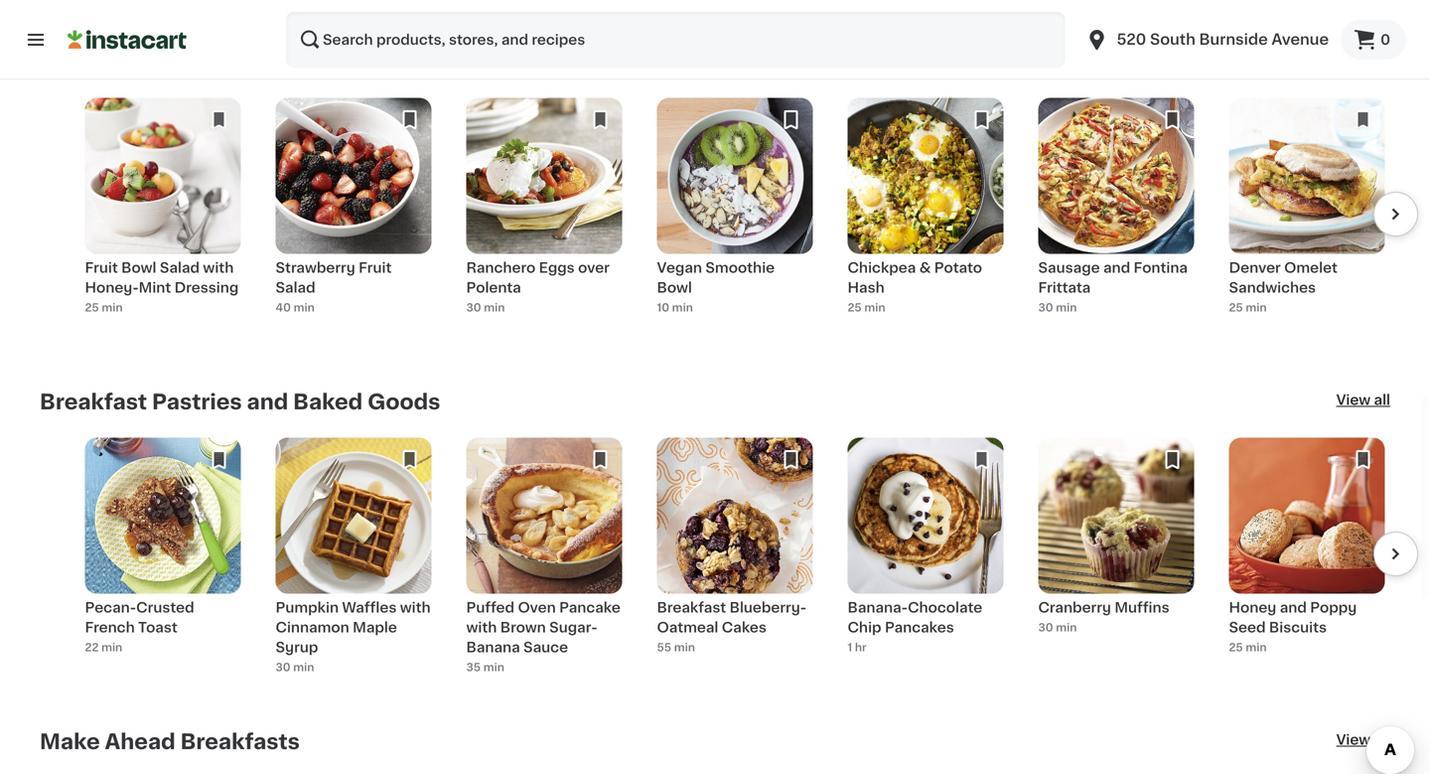 Task type: describe. For each thing, give the bounding box(es) containing it.
puffed
[[466, 601, 515, 614]]

pastries
[[152, 391, 242, 412]]

banana
[[466, 640, 520, 654]]

hr
[[855, 642, 867, 653]]

breakfast for breakfast blueberry- oatmeal cakes
[[657, 601, 727, 614]]

over
[[578, 261, 610, 275]]

1
[[848, 642, 853, 653]]

22 min
[[85, 642, 122, 653]]

healthy
[[40, 52, 127, 72]]

1 all from the top
[[1375, 53, 1391, 67]]

strawberry fruit salad
[[276, 261, 392, 295]]

smoothie
[[706, 261, 775, 275]]

recipe card group containing pumpkin waffles with cinnamon maple syrup
[[276, 438, 432, 682]]

poppy
[[1311, 601, 1358, 614]]

25 min for fruit bowl salad with honey-mint dressing
[[85, 302, 123, 313]]

1 view all link from the top
[[1337, 50, 1391, 74]]

healthy breakfasts
[[40, 52, 251, 72]]

banana-
[[848, 601, 908, 614]]

min for pumpkin waffles with cinnamon maple syrup
[[293, 662, 314, 673]]

sausage and fontina frittata
[[1039, 261, 1188, 295]]

min for honey and poppy seed biscuits
[[1246, 642, 1267, 653]]

omelet
[[1285, 261, 1338, 275]]

sandwiches
[[1230, 281, 1317, 295]]

25 for fruit bowl salad with honey-mint dressing
[[85, 302, 99, 313]]

item carousel region for healthy breakfasts
[[40, 98, 1419, 342]]

view all link for and
[[1337, 390, 1391, 414]]

with for fruit bowl salad with honey-mint dressing
[[203, 261, 234, 275]]

1 hr
[[848, 642, 867, 653]]

25 min for honey and poppy seed biscuits
[[1230, 642, 1267, 653]]

pumpkin
[[276, 601, 339, 614]]

sugar-
[[550, 620, 598, 634]]

pancake
[[560, 601, 621, 614]]

baked
[[293, 391, 363, 412]]

sauce
[[524, 640, 568, 654]]

520
[[1117, 32, 1147, 47]]

pumpkin waffles with cinnamon maple syrup
[[276, 601, 431, 654]]

recipe card group containing chickpea & potato hash
[[848, 98, 1004, 342]]

item carousel region for breakfast pastries and baked goods
[[40, 438, 1419, 682]]

salad for strawberry fruit salad
[[276, 281, 316, 295]]

recipe card group containing cranberry muffins
[[1039, 438, 1195, 682]]

recipe card group containing honey and poppy seed biscuits
[[1230, 438, 1386, 682]]

0 vertical spatial breakfasts
[[132, 52, 251, 72]]

ahead
[[105, 731, 176, 752]]

oven
[[518, 601, 556, 614]]

pancakes
[[885, 620, 955, 634]]

honey-
[[85, 281, 139, 295]]

south
[[1151, 32, 1196, 47]]

and for sausage
[[1104, 261, 1131, 275]]

min for strawberry fruit salad
[[294, 302, 315, 313]]

1 view from the top
[[1337, 53, 1371, 67]]

0
[[1381, 33, 1391, 47]]

make
[[40, 731, 100, 752]]

biscuits
[[1270, 620, 1327, 634]]

cranberry muffins
[[1039, 601, 1170, 614]]

min for breakfast blueberry- oatmeal cakes
[[674, 642, 695, 653]]

22
[[85, 642, 99, 653]]

crusted
[[136, 601, 194, 614]]

toast
[[138, 620, 178, 634]]

puffed oven pancake with brown sugar- banana sauce
[[466, 601, 621, 654]]

make ahead breakfasts
[[40, 731, 300, 752]]

30 min for pumpkin waffles with cinnamon maple syrup
[[276, 662, 314, 673]]

salad for fruit bowl salad with honey-mint dressing
[[160, 261, 200, 275]]

recipe card group containing sausage and fontina frittata
[[1039, 98, 1195, 342]]

1 view all from the top
[[1337, 53, 1391, 67]]

with for puffed oven pancake with brown sugar- banana sauce
[[466, 620, 497, 634]]

honey
[[1230, 601, 1277, 614]]

30 for ranchero eggs over polenta
[[466, 302, 481, 313]]

bowl inside fruit bowl salad with honey-mint dressing
[[121, 261, 156, 275]]

hash
[[848, 281, 885, 295]]

mint
[[139, 281, 171, 295]]

recipe card group containing strawberry fruit salad
[[276, 98, 432, 342]]

view all for and
[[1337, 393, 1391, 407]]

35 min
[[466, 662, 505, 673]]

min for ranchero eggs over polenta
[[484, 302, 505, 313]]

25 for chickpea & potato hash
[[848, 302, 862, 313]]

cranberry
[[1039, 601, 1112, 614]]

honey and poppy seed biscuits
[[1230, 601, 1358, 634]]

min for fruit bowl salad with honey-mint dressing
[[102, 302, 123, 313]]

view for and
[[1337, 393, 1371, 407]]

cinnamon
[[276, 620, 349, 634]]

recipe card group containing vegan smoothie bowl
[[657, 98, 813, 342]]

chickpea
[[848, 261, 916, 275]]

with inside pumpkin waffles with cinnamon maple syrup
[[400, 601, 431, 614]]

30 min for sausage and fontina frittata
[[1039, 302, 1077, 313]]

cakes
[[722, 620, 767, 634]]

polenta
[[466, 281, 521, 295]]

waffles
[[342, 601, 397, 614]]

view for breakfasts
[[1337, 733, 1371, 747]]

french
[[85, 620, 135, 634]]

30 for sausage and fontina frittata
[[1039, 302, 1054, 313]]

Search field
[[286, 12, 1066, 68]]

min for pecan-crusted french toast
[[101, 642, 122, 653]]

brown
[[501, 620, 546, 634]]

520 south burnside avenue
[[1117, 32, 1329, 47]]



Task type: locate. For each thing, give the bounding box(es) containing it.
30 min
[[466, 302, 505, 313], [1039, 302, 1077, 313], [1039, 622, 1077, 633], [276, 662, 314, 673]]

2 vertical spatial view all
[[1337, 733, 1391, 747]]

1 vertical spatial breakfasts
[[180, 731, 300, 752]]

2 vertical spatial all
[[1375, 733, 1391, 747]]

potato
[[935, 261, 983, 275]]

item carousel region containing fruit bowl salad with honey-mint dressing
[[40, 98, 1419, 342]]

3 view from the top
[[1337, 733, 1371, 747]]

520 south burnside avenue button
[[1085, 12, 1329, 68]]

fruit inside strawberry fruit salad
[[359, 261, 392, 275]]

and left fontina
[[1104, 261, 1131, 275]]

recipe card group containing denver omelet sandwiches
[[1230, 98, 1386, 342]]

min for puffed oven pancake with brown sugar- banana sauce
[[484, 662, 505, 673]]

0 vertical spatial salad
[[160, 261, 200, 275]]

breakfast blueberry- oatmeal cakes
[[657, 601, 807, 634]]

salad
[[160, 261, 200, 275], [276, 281, 316, 295]]

1 vertical spatial breakfast
[[657, 601, 727, 614]]

bowl
[[121, 261, 156, 275], [657, 281, 692, 295]]

10
[[657, 302, 670, 313]]

2 all from the top
[[1375, 393, 1391, 407]]

30 min down cranberry
[[1039, 622, 1077, 633]]

bowl up mint
[[121, 261, 156, 275]]

30 down syrup
[[276, 662, 291, 673]]

0 horizontal spatial bowl
[[121, 261, 156, 275]]

1 horizontal spatial and
[[1104, 261, 1131, 275]]

vegan
[[657, 261, 702, 275]]

dressing
[[175, 281, 239, 295]]

1 vertical spatial view all link
[[1337, 390, 1391, 414]]

syrup
[[276, 640, 318, 654]]

recipe card group containing ranchero eggs over polenta
[[466, 98, 622, 342]]

2 vertical spatial with
[[466, 620, 497, 634]]

55
[[657, 642, 672, 653]]

with inside 'puffed oven pancake with brown sugar- banana sauce'
[[466, 620, 497, 634]]

25 down sandwiches
[[1230, 302, 1244, 313]]

seed
[[1230, 620, 1266, 634]]

2 horizontal spatial with
[[466, 620, 497, 634]]

breakfast for breakfast pastries and baked goods
[[40, 391, 147, 412]]

0 vertical spatial view all
[[1337, 53, 1391, 67]]

min down "polenta"
[[484, 302, 505, 313]]

chip
[[848, 620, 882, 634]]

30 down cranberry
[[1039, 622, 1054, 633]]

min
[[102, 302, 123, 313], [294, 302, 315, 313], [484, 302, 505, 313], [672, 302, 693, 313], [865, 302, 886, 313], [1056, 302, 1077, 313], [1246, 302, 1267, 313], [1056, 622, 1077, 633], [101, 642, 122, 653], [674, 642, 695, 653], [1246, 642, 1267, 653], [293, 662, 314, 673], [484, 662, 505, 673]]

salad inside fruit bowl salad with honey-mint dressing
[[160, 261, 200, 275]]

40
[[276, 302, 291, 313]]

0 horizontal spatial and
[[247, 391, 288, 412]]

muffins
[[1115, 601, 1170, 614]]

1 vertical spatial and
[[247, 391, 288, 412]]

min down honey- in the top left of the page
[[102, 302, 123, 313]]

with right waffles
[[400, 601, 431, 614]]

salad inside strawberry fruit salad
[[276, 281, 316, 295]]

35
[[466, 662, 481, 673]]

min for sausage and fontina frittata
[[1056, 302, 1077, 313]]

25 min down sandwiches
[[1230, 302, 1267, 313]]

30 min down syrup
[[276, 662, 314, 673]]

and for honey
[[1280, 601, 1307, 614]]

2 fruit from the left
[[359, 261, 392, 275]]

denver omelet sandwiches
[[1230, 261, 1338, 295]]

0 horizontal spatial with
[[203, 261, 234, 275]]

0 horizontal spatial breakfast
[[40, 391, 147, 412]]

all for and
[[1375, 393, 1391, 407]]

min right 10
[[672, 302, 693, 313]]

1 vertical spatial view
[[1337, 393, 1371, 407]]

25 min
[[85, 302, 123, 313], [848, 302, 886, 313], [1230, 302, 1267, 313], [1230, 642, 1267, 653]]

30 down frittata
[[1039, 302, 1054, 313]]

2 view from the top
[[1337, 393, 1371, 407]]

1 vertical spatial view all
[[1337, 393, 1391, 407]]

view all for breakfasts
[[1337, 733, 1391, 747]]

recipe card group containing banana-chocolate chip pancakes
[[848, 438, 1004, 682]]

oatmeal
[[657, 620, 719, 634]]

25 down honey- in the top left of the page
[[85, 302, 99, 313]]

3 view all from the top
[[1337, 733, 1391, 747]]

30 down "polenta"
[[466, 302, 481, 313]]

salad up mint
[[160, 261, 200, 275]]

30 min down "polenta"
[[466, 302, 505, 313]]

min down french
[[101, 642, 122, 653]]

25 min down honey- in the top left of the page
[[85, 302, 123, 313]]

banana-chocolate chip pancakes
[[848, 601, 983, 634]]

25 min down hash
[[848, 302, 886, 313]]

breakfast inside the breakfast blueberry- oatmeal cakes
[[657, 601, 727, 614]]

1 horizontal spatial with
[[400, 601, 431, 614]]

2 view all link from the top
[[1337, 390, 1391, 414]]

recipe card group containing fruit bowl salad with honey-mint dressing
[[85, 98, 241, 342]]

1 horizontal spatial salad
[[276, 281, 316, 295]]

vegan smoothie bowl
[[657, 261, 775, 295]]

1 vertical spatial item carousel region
[[40, 438, 1419, 682]]

25 for denver omelet sandwiches
[[1230, 302, 1244, 313]]

2 horizontal spatial and
[[1280, 601, 1307, 614]]

min for chickpea & potato hash
[[865, 302, 886, 313]]

30
[[466, 302, 481, 313], [1039, 302, 1054, 313], [1039, 622, 1054, 633], [276, 662, 291, 673]]

25 min for denver omelet sandwiches
[[1230, 302, 1267, 313]]

view all
[[1337, 53, 1391, 67], [1337, 393, 1391, 407], [1337, 733, 1391, 747]]

bowl up 10 min
[[657, 281, 692, 295]]

3 view all link from the top
[[1337, 730, 1391, 754]]

min down seed on the right bottom
[[1246, 642, 1267, 653]]

min for denver omelet sandwiches
[[1246, 302, 1267, 313]]

30 min for ranchero eggs over polenta
[[466, 302, 505, 313]]

1 vertical spatial bowl
[[657, 281, 692, 295]]

2 vertical spatial view
[[1337, 733, 1371, 747]]

and
[[1104, 261, 1131, 275], [247, 391, 288, 412], [1280, 601, 1307, 614]]

frittata
[[1039, 281, 1091, 295]]

0 vertical spatial bowl
[[121, 261, 156, 275]]

2 vertical spatial view all link
[[1337, 730, 1391, 754]]

sausage
[[1039, 261, 1100, 275]]

None search field
[[286, 12, 1066, 68]]

instacart logo image
[[68, 28, 187, 52]]

30 for cranberry muffins
[[1039, 622, 1054, 633]]

25
[[85, 302, 99, 313], [848, 302, 862, 313], [1230, 302, 1244, 313], [1230, 642, 1244, 653]]

min down banana
[[484, 662, 505, 673]]

&
[[920, 261, 931, 275]]

min for cranberry muffins
[[1056, 622, 1077, 633]]

2 vertical spatial and
[[1280, 601, 1307, 614]]

ranchero eggs over polenta
[[466, 261, 610, 295]]

0 vertical spatial view
[[1337, 53, 1371, 67]]

pecan-crusted french toast
[[85, 601, 194, 634]]

min right 40
[[294, 302, 315, 313]]

0 horizontal spatial salad
[[160, 261, 200, 275]]

view all link
[[1337, 50, 1391, 74], [1337, 390, 1391, 414], [1337, 730, 1391, 754]]

maple
[[353, 620, 397, 634]]

recipe card group
[[85, 98, 241, 342], [276, 98, 432, 342], [466, 98, 622, 342], [657, 98, 813, 342], [848, 98, 1004, 342], [1039, 98, 1195, 342], [1230, 98, 1386, 342], [85, 438, 241, 682], [276, 438, 432, 682], [466, 438, 622, 682], [657, 438, 813, 682], [848, 438, 1004, 682], [1039, 438, 1195, 682], [1230, 438, 1386, 682]]

bowl inside vegan smoothie bowl
[[657, 281, 692, 295]]

10 min
[[657, 302, 693, 313]]

avenue
[[1272, 32, 1329, 47]]

1 vertical spatial all
[[1375, 393, 1391, 407]]

all for breakfasts
[[1375, 733, 1391, 747]]

25 min down seed on the right bottom
[[1230, 642, 1267, 653]]

with
[[203, 261, 234, 275], [400, 601, 431, 614], [466, 620, 497, 634]]

1 fruit from the left
[[85, 261, 118, 275]]

fruit bowl salad with honey-mint dressing
[[85, 261, 239, 295]]

ranchero
[[466, 261, 536, 275]]

fruit up honey- in the top left of the page
[[85, 261, 118, 275]]

55 min
[[657, 642, 695, 653]]

1 horizontal spatial bowl
[[657, 281, 692, 295]]

and left baked
[[247, 391, 288, 412]]

0 horizontal spatial fruit
[[85, 261, 118, 275]]

item carousel region containing pecan-crusted french toast
[[40, 438, 1419, 682]]

0 vertical spatial item carousel region
[[40, 98, 1419, 342]]

item carousel region
[[40, 98, 1419, 342], [40, 438, 1419, 682]]

30 min down frittata
[[1039, 302, 1077, 313]]

0 button
[[1341, 20, 1407, 60]]

strawberry
[[276, 261, 355, 275]]

denver
[[1230, 261, 1281, 275]]

burnside
[[1200, 32, 1269, 47]]

chickpea & potato hash
[[848, 261, 983, 295]]

min down frittata
[[1056, 302, 1077, 313]]

25 for honey and poppy seed biscuits
[[1230, 642, 1244, 653]]

0 vertical spatial with
[[203, 261, 234, 275]]

and up the biscuits
[[1280, 601, 1307, 614]]

breakfast pastries and baked goods
[[40, 391, 441, 412]]

25 min for chickpea & potato hash
[[848, 302, 886, 313]]

recipe card group containing pecan-crusted french toast
[[85, 438, 241, 682]]

breakfasts
[[132, 52, 251, 72], [180, 731, 300, 752]]

all
[[1375, 53, 1391, 67], [1375, 393, 1391, 407], [1375, 733, 1391, 747]]

and inside sausage and fontina frittata
[[1104, 261, 1131, 275]]

chocolate
[[908, 601, 983, 614]]

1 vertical spatial with
[[400, 601, 431, 614]]

2 item carousel region from the top
[[40, 438, 1419, 682]]

0 vertical spatial and
[[1104, 261, 1131, 275]]

0 vertical spatial all
[[1375, 53, 1391, 67]]

fontina
[[1134, 261, 1188, 275]]

with inside fruit bowl salad with honey-mint dressing
[[203, 261, 234, 275]]

min down syrup
[[293, 662, 314, 673]]

fruit
[[85, 261, 118, 275], [359, 261, 392, 275]]

fruit right strawberry
[[359, 261, 392, 275]]

25 down seed on the right bottom
[[1230, 642, 1244, 653]]

min down cranberry
[[1056, 622, 1077, 633]]

view all link for breakfasts
[[1337, 730, 1391, 754]]

25 down hash
[[848, 302, 862, 313]]

with up dressing
[[203, 261, 234, 275]]

goods
[[368, 391, 441, 412]]

40 min
[[276, 302, 315, 313]]

0 vertical spatial view all link
[[1337, 50, 1391, 74]]

1 horizontal spatial breakfast
[[657, 601, 727, 614]]

breakfast
[[40, 391, 147, 412], [657, 601, 727, 614]]

fruit inside fruit bowl salad with honey-mint dressing
[[85, 261, 118, 275]]

min down sandwiches
[[1246, 302, 1267, 313]]

pecan-
[[85, 601, 136, 614]]

30 min for cranberry muffins
[[1039, 622, 1077, 633]]

30 for pumpkin waffles with cinnamon maple syrup
[[276, 662, 291, 673]]

1 horizontal spatial fruit
[[359, 261, 392, 275]]

recipe card group containing breakfast blueberry- oatmeal cakes
[[657, 438, 813, 682]]

recipe card group containing puffed oven pancake with brown sugar- banana sauce
[[466, 438, 622, 682]]

2 view all from the top
[[1337, 393, 1391, 407]]

1 vertical spatial salad
[[276, 281, 316, 295]]

with down 'puffed'
[[466, 620, 497, 634]]

0 vertical spatial breakfast
[[40, 391, 147, 412]]

salad up 40 min
[[276, 281, 316, 295]]

min for vegan smoothie bowl
[[672, 302, 693, 313]]

3 all from the top
[[1375, 733, 1391, 747]]

and inside honey and poppy seed biscuits
[[1280, 601, 1307, 614]]

min down oatmeal
[[674, 642, 695, 653]]

min down hash
[[865, 302, 886, 313]]

520 south burnside avenue button
[[1074, 12, 1341, 68]]

blueberry-
[[730, 601, 807, 614]]

1 item carousel region from the top
[[40, 98, 1419, 342]]

eggs
[[539, 261, 575, 275]]



Task type: vqa. For each thing, say whether or not it's contained in the screenshot.
Chip
yes



